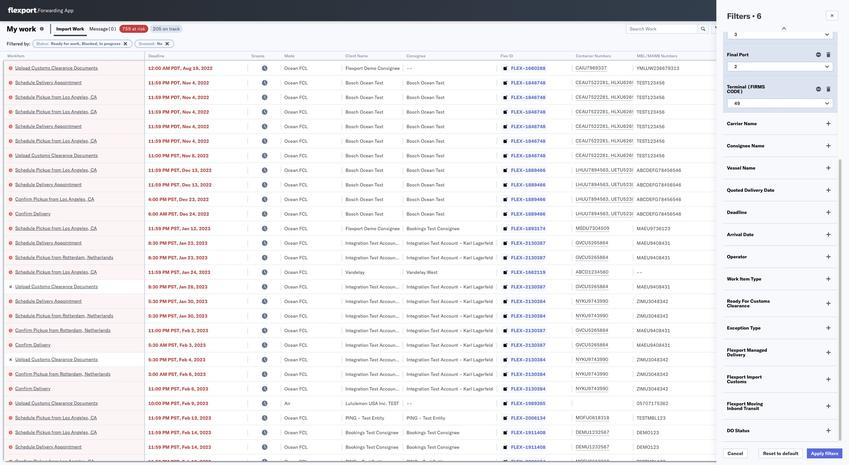 Task type: vqa. For each thing, say whether or not it's contained in the screenshot.
Schedule Pickup from Los Angeles, CA related to fourth schedule pickup from los angeles, ca button from the bottom of the page
yes



Task type: locate. For each thing, give the bounding box(es) containing it.
am up 5:30 pm pst, feb 4, 2023
[[160, 343, 167, 349]]

2023 right 12,
[[199, 226, 211, 232]]

8 flex- from the top
[[511, 167, 526, 173]]

5 flex- from the top
[[511, 124, 526, 130]]

3 schedule delivery appointment from the top
[[15, 182, 82, 188]]

mode button
[[281, 52, 336, 59]]

work
[[19, 24, 36, 33]]

item
[[740, 276, 750, 282]]

10:00
[[148, 401, 161, 407]]

1 vertical spatial jaehyung
[[755, 270, 774, 276]]

2 confirm delivery from the top
[[15, 342, 50, 348]]

confirm delivery button for 6:00 am pst, dec 24, 2022
[[15, 211, 50, 218]]

2 demu1232567 from the top
[[576, 445, 610, 451]]

1 vertical spatial 11:59 pm pst, dec 13, 2022
[[148, 182, 212, 188]]

0 vertical spatial flex-2006134
[[511, 416, 546, 422]]

1 upload customs clearance documents from the top
[[15, 65, 98, 71]]

1 vertical spatial upload customs clearance documents button
[[15, 152, 98, 159]]

snooze
[[252, 53, 265, 58]]

6 schedule pickup from los angeles, ca button from the top
[[15, 269, 97, 276]]

3 ocean fcl from the top
[[285, 94, 308, 100]]

0 horizontal spatial vandelay
[[346, 270, 365, 276]]

1 omkar savant from the top
[[755, 65, 784, 71]]

1 gvcu5265864 from the top
[[576, 240, 609, 246]]

2023 right 9,
[[197, 401, 208, 407]]

8:30 pm pst, jan 28, 2023
[[148, 284, 208, 290]]

0 vertical spatial choi
[[775, 240, 785, 246]]

mbl/mawb numbers
[[637, 53, 678, 58]]

4 2130384 from the top
[[526, 372, 546, 378]]

am for 3:00
[[160, 372, 167, 378]]

1 vertical spatial confirm pickup from rotterdam, netherlands
[[15, 371, 111, 377]]

28,
[[188, 284, 195, 290]]

2 vertical spatial 11:00
[[148, 386, 161, 392]]

8:30 down the 11:59 pm pst, jan 24, 2023
[[148, 284, 158, 290]]

pickup
[[36, 94, 50, 100], [36, 109, 50, 115], [36, 138, 50, 144], [36, 167, 50, 173], [33, 196, 48, 202], [36, 225, 50, 231], [36, 255, 50, 261], [36, 269, 50, 275], [36, 313, 50, 319], [33, 328, 48, 334], [33, 371, 48, 377], [36, 415, 50, 421], [36, 430, 50, 436], [33, 459, 48, 465]]

at
[[132, 26, 136, 32]]

2006134 for 11:59 pm pst, feb 13, 2023
[[526, 416, 546, 422]]

5:30 pm pst, feb 4, 2023
[[148, 357, 206, 363]]

flex-1660288 button
[[501, 64, 547, 73], [501, 64, 547, 73]]

import down flexport managed delivery
[[747, 375, 762, 381]]

batch action button
[[802, 24, 845, 34]]

0 vertical spatial confirm pickup from rotterdam, netherlands link
[[15, 327, 111, 334]]

integration test account - karl lagerfeld
[[346, 240, 432, 246], [407, 240, 493, 246], [346, 255, 432, 261], [407, 255, 493, 261], [346, 284, 432, 290], [407, 284, 493, 290], [346, 299, 432, 305], [407, 299, 493, 305], [346, 313, 432, 319], [407, 313, 493, 319], [346, 328, 432, 334], [407, 328, 493, 334], [346, 343, 432, 349], [407, 343, 493, 349], [346, 357, 432, 363], [407, 357, 493, 363], [346, 372, 432, 378], [407, 372, 493, 378], [346, 386, 432, 392], [407, 386, 493, 392]]

8:30 pm pst, jan 23, 2023 up the 11:59 pm pst, jan 24, 2023
[[148, 255, 208, 261]]

1 horizontal spatial import
[[747, 375, 762, 381]]

lagerfeld
[[412, 240, 432, 246], [473, 240, 493, 246], [412, 255, 432, 261], [473, 255, 493, 261], [412, 284, 432, 290], [473, 284, 493, 290], [412, 299, 432, 305], [473, 299, 493, 305], [412, 313, 432, 319], [473, 313, 493, 319], [412, 328, 432, 334], [473, 328, 493, 334], [412, 343, 432, 349], [473, 343, 493, 349], [412, 357, 432, 363], [473, 357, 493, 363], [412, 372, 432, 378], [473, 372, 493, 378], [412, 386, 432, 392], [473, 386, 493, 392]]

4 11:59 from the top
[[148, 124, 161, 130]]

0 vertical spatial 11:59 pm pst, dec 13, 2022
[[148, 167, 212, 173]]

omkar up (firms at the right top
[[755, 65, 769, 71]]

schedule for schedule delivery appointment button associated with 8:30 pm pst, jan 23, 2023
[[15, 240, 35, 246]]

8:30 up the 11:59 pm pst, jan 24, 2023
[[148, 255, 158, 261]]

11:59 pm pst, feb 14, 2023 up 11:59 pm pst, feb 16, 2023
[[148, 445, 211, 451]]

0 horizontal spatial import
[[56, 26, 71, 32]]

omkar for 8th schedule pickup from los angeles, ca 'link' from the bottom of the page
[[755, 94, 769, 100]]

4 schedule pickup from los angeles, ca button from the top
[[15, 167, 97, 174]]

1 vertical spatial confirm delivery link
[[15, 342, 50, 349]]

14, down 11:59 pm pst, feb 13, 2023
[[191, 430, 199, 436]]

upload customs clearance documents button for 12:00 am pdt, aug 19, 2022
[[15, 65, 98, 72]]

pst, up 3:00 am pst, feb 6, 2023
[[168, 357, 178, 363]]

0 vertical spatial 14,
[[191, 430, 199, 436]]

lhuu7894563, uetu5238478
[[576, 167, 644, 173], [576, 182, 644, 188], [576, 196, 644, 202], [576, 211, 644, 217]]

1 vertical spatial 11:00
[[148, 328, 161, 334]]

5:30 pm pst, jan 30, 2023 up 11:00 pm pst, feb 2, 2023
[[148, 313, 208, 319]]

2023 right "2,"
[[197, 328, 208, 334]]

7 schedule pickup from los angeles, ca link from the top
[[15, 415, 97, 422]]

8:30 pm pst, jan 23, 2023 down 11:59 pm pst, jan 12, 2023
[[148, 240, 208, 246]]

10:00 pm pst, feb 9, 2023
[[148, 401, 208, 407]]

gvcu5265864 for confirm delivery
[[576, 342, 609, 348]]

1 horizontal spatial vandelay
[[407, 270, 426, 276]]

30, up "2,"
[[188, 313, 195, 319]]

upload customs clearance documents for 10:00
[[15, 401, 98, 407]]

flexport. image
[[8, 7, 38, 14]]

vandelay for vandelay west
[[407, 270, 426, 276]]

forwarding
[[38, 7, 63, 14]]

2 fcl from the top
[[299, 80, 308, 86]]

netherlands for 5:30
[[87, 313, 113, 319]]

11:59 pm pdt, nov 4, 2022
[[148, 80, 209, 86], [148, 94, 209, 100], [148, 109, 209, 115], [148, 124, 209, 130], [148, 138, 209, 144]]

5 flex-1846748 from the top
[[511, 138, 546, 144]]

gvcu5265864 for schedule delivery appointment
[[576, 240, 609, 246]]

documents for 11:00 pm pst, nov 8, 2022
[[74, 152, 98, 158]]

2023 up 11:59 pm pst, feb 16, 2023
[[200, 445, 211, 451]]

jan left 12,
[[182, 226, 189, 232]]

0 vertical spatial confirm pickup from los angeles, ca button
[[15, 196, 94, 203]]

schedule delivery appointment for 11:59 pm pst, feb 14, 2023
[[15, 444, 82, 450]]

11:59 for 'schedule delivery appointment' link corresponding to 11:59 pm pst, dec 13, 2022
[[148, 182, 161, 188]]

schedule for sixth schedule pickup from los angeles, ca button
[[15, 269, 35, 275]]

schedule delivery appointment for 5:30 pm pst, jan 30, 2023
[[15, 298, 82, 304]]

port
[[740, 52, 749, 58]]

confirm pickup from los angeles, ca button for 11:59 pm pst, feb 16, 2023
[[15, 459, 94, 466]]

0 vertical spatial confirm delivery button
[[15, 211, 50, 218]]

1 upload customs clearance documents link from the top
[[15, 65, 98, 71]]

rotterdam,
[[63, 255, 86, 261], [63, 313, 86, 319], [60, 328, 83, 334], [60, 371, 83, 377]]

jaehyung for --
[[755, 270, 774, 276]]

21 ocean fcl from the top
[[285, 357, 308, 363]]

26 fcl from the top
[[299, 445, 308, 451]]

1 vertical spatial operator
[[727, 254, 747, 260]]

schedule pickup from rotterdam, netherlands link for 5:30
[[15, 313, 113, 319]]

0 horizontal spatial deadline
[[148, 53, 164, 58]]

11:59 pm pst, dec 13, 2022 up 4:00 pm pst, dec 23, 2022
[[148, 182, 212, 188]]

2 savant from the top
[[770, 80, 784, 86]]

4 ceau7522281, from the top
[[576, 123, 610, 129]]

delivery for 11:59 pm pst, dec 13, 2022
[[36, 182, 53, 188]]

choi left "origin"
[[775, 240, 785, 246]]

0 vertical spatial confirm pickup from rotterdam, netherlands
[[15, 328, 111, 334]]

5 schedule from the top
[[15, 138, 35, 144]]

1 ceau7522281, from the top
[[576, 80, 610, 86]]

jan up 28,
[[182, 270, 189, 276]]

resize handle column header
[[136, 51, 144, 466], [240, 51, 248, 466], [273, 51, 281, 466], [334, 51, 342, 466], [395, 51, 403, 466], [489, 51, 497, 466], [565, 51, 573, 466], [626, 51, 634, 466], [743, 51, 751, 466], [804, 51, 812, 466], [833, 51, 841, 466]]

3 flex-1846748 from the top
[[511, 109, 546, 115]]

bookings
[[407, 226, 426, 232], [346, 430, 365, 436], [407, 430, 426, 436], [346, 445, 365, 451], [407, 445, 426, 451]]

destination down "origin"
[[800, 270, 825, 276]]

2 vertical spatial 23,
[[188, 255, 195, 261]]

0 vertical spatial 8:30 pm pst, jan 23, 2023
[[148, 240, 208, 246]]

11:00
[[148, 153, 161, 159], [148, 328, 161, 334], [148, 386, 161, 392]]

schedule for fourth schedule pickup from los angeles, ca button from the bottom of the page
[[15, 225, 35, 231]]

4 flex-1846748 from the top
[[511, 124, 546, 130]]

4 1846748 from the top
[[526, 124, 546, 130]]

0 vertical spatial date
[[764, 187, 775, 193]]

30, down 28,
[[188, 299, 195, 305]]

upload for 11:00 pm pst, nov 8, 2022
[[15, 152, 30, 158]]

flex id
[[501, 53, 513, 58]]

05707175362
[[637, 401, 669, 407]]

1 vertical spatial schedule pickup from rotterdam, netherlands button
[[15, 313, 113, 320]]

8,
[[192, 153, 196, 159]]

13 ocean fcl from the top
[[285, 240, 308, 246]]

24, up 12,
[[189, 211, 197, 217]]

2 30, from the top
[[188, 313, 195, 319]]

4 gvcu5265864 from the top
[[576, 328, 609, 334]]

1 vertical spatial demo
[[364, 226, 377, 232]]

2 abcdefg78456546 from the top
[[637, 182, 682, 188]]

11:59 pm pst, dec 13, 2022 down 11:00 pm pst, nov 8, 2022 on the left of the page
[[148, 167, 212, 173]]

demo for bookings
[[364, 226, 377, 232]]

1846748 for 11:59 pm pdt, nov 4, 2022's 'schedule delivery appointment' link
[[526, 124, 546, 130]]

from
[[52, 94, 61, 100], [52, 109, 61, 115], [52, 138, 61, 144], [52, 167, 61, 173], [49, 196, 59, 202], [52, 225, 61, 231], [52, 255, 61, 261], [52, 269, 61, 275], [52, 313, 61, 319], [49, 328, 59, 334], [49, 371, 59, 377], [52, 415, 61, 421], [52, 430, 61, 436], [49, 459, 59, 465]]

0 vertical spatial deadline
[[148, 53, 164, 58]]

snoozed
[[139, 41, 154, 46]]

1 vertical spatial 8:30
[[148, 255, 158, 261]]

0 horizontal spatial status
[[36, 41, 48, 46]]

numbers up ymluw236679313
[[661, 53, 678, 58]]

2 vertical spatial --
[[407, 401, 413, 407]]

upload for 10:00 pm pst, feb 9, 2023
[[15, 401, 30, 407]]

1 schedule delivery appointment from the top
[[15, 79, 82, 85]]

resize handle column header for client name
[[395, 51, 403, 466]]

0 vertical spatial 24,
[[189, 211, 197, 217]]

flex-2006134 button
[[501, 414, 547, 423], [501, 414, 547, 423], [501, 458, 547, 466], [501, 458, 547, 466]]

deadline up 12:00
[[148, 53, 164, 58]]

appointment for 8:30 pm pst, jan 23, 2023
[[54, 240, 82, 246]]

2 vertical spatial jaehyung
[[755, 430, 774, 436]]

1 vertical spatial confirm pickup from rotterdam, netherlands button
[[15, 371, 111, 378]]

omkar for 11:59 pm pdt, nov 4, 2022's 'schedule delivery appointment' link
[[755, 124, 769, 130]]

0 vertical spatial demo123
[[637, 430, 659, 436]]

0 vertical spatial demu1232567
[[576, 430, 610, 436]]

omkar savant
[[755, 65, 784, 71], [755, 80, 784, 86], [755, 94, 784, 100], [755, 109, 784, 115], [755, 124, 784, 130]]

flexport inside flexport moving inbond transit
[[727, 402, 746, 407]]

flex-2130387 for schedule delivery appointment
[[511, 240, 546, 246]]

jaehyung choi - test destination agent
[[755, 270, 838, 276], [755, 430, 838, 436]]

name inside button
[[357, 53, 368, 58]]

agent for --
[[826, 270, 838, 276]]

3 appointment from the top
[[54, 182, 82, 188]]

6 test123456 from the top
[[637, 153, 665, 159]]

schedule for schedule delivery appointment button for 11:59 pm pdt, nov 4, 2022
[[15, 123, 35, 129]]

6 schedule delivery appointment link from the top
[[15, 444, 82, 451]]

lhuu7894563, for schedule pickup from los angeles, ca
[[576, 167, 610, 173]]

1 demo123 from the top
[[637, 430, 659, 436]]

7 11:59 from the top
[[148, 182, 161, 188]]

0 vertical spatial 1911408
[[526, 430, 546, 436]]

type right exception
[[751, 326, 761, 332]]

15 schedule from the top
[[15, 430, 35, 436]]

1 vertical spatial ready
[[727, 299, 741, 305]]

rotterdam, for 8:30 pm pst, jan 23, 2023
[[63, 255, 86, 261]]

final port
[[727, 52, 749, 58]]

4 resize handle column header from the left
[[334, 51, 342, 466]]

1 vertical spatial choi
[[775, 270, 785, 276]]

confirm delivery for 5:30 am pst, feb 3, 2023
[[15, 342, 50, 348]]

0 vertical spatial 23,
[[189, 197, 196, 203]]

1893174
[[526, 226, 546, 232]]

2023 up the 11:59 pm pst, jan 24, 2023
[[196, 255, 208, 261]]

5:30 pm pst, jan 30, 2023
[[148, 299, 208, 305], [148, 313, 208, 319]]

0 vertical spatial schedule pickup from rotterdam, netherlands
[[15, 255, 113, 261]]

am for 12:00
[[162, 65, 170, 71]]

confirm delivery button for 11:00 pm pst, feb 6, 2023
[[15, 386, 50, 393]]

6, up 11:00 pm pst, feb 6, 2023
[[189, 372, 193, 378]]

flex-2130387 button
[[501, 239, 547, 248], [501, 239, 547, 248], [501, 253, 547, 263], [501, 253, 547, 263], [501, 283, 547, 292], [501, 283, 547, 292], [501, 326, 547, 336], [501, 326, 547, 336], [501, 341, 547, 350], [501, 341, 547, 350]]

operator right the port at the top of page
[[755, 53, 771, 58]]

quoted delivery date
[[727, 187, 775, 193]]

confirm pickup from los angeles, ca for 11:59 pm pst, feb 16, 2023
[[15, 459, 94, 465]]

destination up the assignment
[[800, 430, 825, 436]]

0 vertical spatial schedule pickup from rotterdam, netherlands link
[[15, 254, 113, 261]]

2 confirm pickup from los angeles, ca button from the top
[[15, 459, 94, 466]]

savant
[[770, 65, 784, 71], [770, 80, 784, 86], [770, 94, 784, 100], [770, 109, 784, 115], [770, 124, 784, 130]]

0 vertical spatial 11:00
[[148, 153, 161, 159]]

3 omkar savant from the top
[[755, 94, 784, 100]]

3 2130387 from the top
[[526, 284, 546, 290]]

2 schedule pickup from rotterdam, netherlands link from the top
[[15, 313, 113, 319]]

0 vertical spatial flexport demo consignee
[[346, 65, 400, 71]]

4 maeu9408431 from the top
[[637, 328, 671, 334]]

air
[[285, 401, 291, 407]]

2023 down 11:59 pm pst, feb 13, 2023
[[200, 430, 211, 436]]

11:00 pm pst, feb 6, 2023
[[148, 386, 208, 392]]

pdt,
[[171, 65, 182, 71], [171, 80, 181, 86], [171, 94, 181, 100], [171, 109, 181, 115], [171, 124, 181, 130], [171, 138, 181, 144]]

pst, down 11:00 pm pst, nov 8, 2022 on the left of the page
[[171, 167, 181, 173]]

3,
[[189, 343, 193, 349]]

schedule for first schedule pickup from los angeles, ca button from the top of the page
[[15, 94, 35, 100]]

6 hlxu6269489, from the top
[[611, 153, 645, 159]]

2006134 for 11:59 pm pst, feb 16, 2023
[[526, 459, 546, 465]]

5 nyku9743990 from the top
[[576, 386, 609, 392]]

11:59 pm pst, dec 13, 2022 for schedule delivery appointment
[[148, 182, 212, 188]]

omkar up consignee name
[[755, 124, 769, 130]]

omkar down '49' button
[[755, 109, 769, 115]]

0 vertical spatial confirm delivery
[[15, 211, 50, 217]]

1 numbers from the left
[[595, 53, 611, 58]]

confirm pickup from los angeles, ca link
[[15, 196, 94, 203], [15, 459, 94, 465]]

4 5:30 from the top
[[148, 357, 158, 363]]

pst, down 5:30 pm pst, feb 4, 2023
[[168, 372, 178, 378]]

1 vertical spatial agent
[[826, 270, 838, 276]]

0 vertical spatial 8:30
[[148, 240, 158, 246]]

2 vertical spatial confirm delivery link
[[15, 386, 50, 392]]

1 vertical spatial 23,
[[188, 240, 195, 246]]

1 vertical spatial flex-2006134
[[511, 459, 546, 465]]

13 schedule from the top
[[15, 313, 35, 319]]

: left no
[[154, 41, 155, 46]]

1 choi from the top
[[775, 240, 785, 246]]

lululemon
[[346, 401, 368, 407]]

1 vertical spatial 30,
[[188, 313, 195, 319]]

delivery for 11:00 pm pst, feb 6, 2023
[[33, 386, 50, 392]]

1 horizontal spatial numbers
[[661, 53, 678, 58]]

5 schedule delivery appointment link from the top
[[15, 298, 82, 305]]

confirm pickup from rotterdam, netherlands link
[[15, 327, 111, 334], [15, 371, 111, 378]]

23, for confirm pickup from los angeles, ca
[[189, 197, 196, 203]]

3 hlxu8034992 from the top
[[646, 109, 679, 115]]

confirm delivery link for 5:30
[[15, 342, 50, 349]]

8 11:59 from the top
[[148, 226, 161, 232]]

11:59 pm pst, dec 13, 2022 for schedule pickup from los angeles, ca
[[148, 167, 212, 173]]

confirm pickup from rotterdam, netherlands for first 'confirm pickup from rotterdam, netherlands' link from the bottom of the page
[[15, 371, 111, 377]]

0 vertical spatial confirm pickup from los angeles, ca link
[[15, 196, 94, 203]]

pst, up 11:59 pm pst, feb 16, 2023
[[171, 445, 181, 451]]

4:00
[[148, 197, 158, 203]]

4 schedule delivery appointment link from the top
[[15, 240, 82, 246]]

upload customs clearance documents button for 11:00 pm pst, nov 8, 2022
[[15, 152, 98, 159]]

final
[[727, 52, 738, 58]]

numbers up caiu7969337
[[595, 53, 611, 58]]

3 schedule delivery appointment link from the top
[[15, 181, 82, 188]]

choi for maeu9408431
[[775, 240, 785, 246]]

5 ceau7522281, from the top
[[576, 138, 610, 144]]

filtered by:
[[7, 41, 30, 47]]

uetu5238478 for confirm delivery
[[611, 211, 644, 217]]

pst, down 11:59 pm pst, feb 13, 2023
[[171, 430, 181, 436]]

deadline
[[148, 53, 164, 58], [727, 210, 747, 216]]

0 horizontal spatial ready
[[51, 41, 63, 46]]

3 abcdefg78456546 from the top
[[637, 197, 682, 203]]

file exception button
[[726, 24, 771, 34], [726, 24, 771, 34]]

4 hlxu6269489, from the top
[[611, 123, 645, 129]]

14, up 16,
[[191, 445, 199, 451]]

8:30 down 6:00
[[148, 240, 158, 246]]

operator
[[755, 53, 771, 58], [727, 254, 747, 260]]

0 vertical spatial schedule pickup from rotterdam, netherlands button
[[15, 254, 113, 262]]

confirm pickup from los angeles, ca link for 4:00 pm pst, dec 23, 2022
[[15, 196, 94, 203]]

flex id button
[[497, 52, 566, 59]]

1 vertical spatial confirm delivery
[[15, 342, 50, 348]]

13, up 4:00 pm pst, dec 23, 2022
[[192, 182, 199, 188]]

consignee inside consignee button
[[407, 53, 426, 58]]

1 vertical spatial 11:59 pm pst, feb 14, 2023
[[148, 445, 211, 451]]

0 vertical spatial destination
[[800, 270, 825, 276]]

1 uetu5238478 from the top
[[611, 167, 644, 173]]

2 11:59 pm pst, dec 13, 2022 from the top
[[148, 182, 212, 188]]

0 vertical spatial jaehyung choi - test destination agent
[[755, 270, 838, 276]]

clearance inside ready for customs clearance
[[727, 303, 750, 309]]

13, down 8,
[[192, 167, 199, 173]]

import up for
[[56, 26, 71, 32]]

flexport inside flexport import customs
[[727, 375, 746, 381]]

2 2130387 from the top
[[526, 255, 546, 261]]

los for first schedule pickup from los angeles, ca 'link' from the bottom of the page
[[63, 430, 70, 436]]

choi down jaehyung choi - test origin agent
[[775, 270, 785, 276]]

4 abcdefg78456546 from the top
[[637, 211, 682, 217]]

13 flex- from the top
[[511, 240, 526, 246]]

10 resize handle column header from the left
[[804, 51, 812, 466]]

1 horizontal spatial work
[[727, 276, 739, 282]]

4 flex-2130387 from the top
[[511, 328, 546, 334]]

flex-1911408
[[511, 430, 546, 436], [511, 445, 546, 451]]

omkar down (firms at the right top
[[755, 94, 769, 100]]

1 5:30 from the top
[[148, 299, 158, 305]]

9 schedule from the top
[[15, 240, 35, 246]]

2 vertical spatial 8:30
[[148, 284, 158, 290]]

5:30 up 11:00 pm pst, feb 2, 2023
[[148, 313, 158, 319]]

import inside button
[[56, 26, 71, 32]]

6, for 3:00 am pst, feb 6, 2023
[[189, 372, 193, 378]]

fcl
[[299, 65, 308, 71], [299, 80, 308, 86], [299, 94, 308, 100], [299, 109, 308, 115], [299, 124, 308, 130], [299, 138, 308, 144], [299, 153, 308, 159], [299, 167, 308, 173], [299, 182, 308, 188], [299, 197, 308, 203], [299, 211, 308, 217], [299, 226, 308, 232], [299, 240, 308, 246], [299, 255, 308, 261], [299, 270, 308, 276], [299, 284, 308, 290], [299, 299, 308, 305], [299, 313, 308, 319], [299, 328, 308, 334], [299, 343, 308, 349], [299, 357, 308, 363], [299, 372, 308, 378], [299, 386, 308, 392], [299, 416, 308, 422], [299, 430, 308, 436], [299, 445, 308, 451], [299, 459, 308, 465]]

0 vertical spatial work
[[73, 26, 84, 32]]

1 vertical spatial 6,
[[191, 386, 196, 392]]

2006134
[[526, 416, 546, 422], [526, 459, 546, 465]]

2023
[[199, 226, 211, 232], [196, 240, 208, 246], [196, 255, 208, 261], [199, 270, 211, 276], [196, 284, 208, 290], [196, 299, 208, 305], [196, 313, 208, 319], [197, 328, 208, 334], [194, 343, 206, 349], [194, 357, 206, 363], [194, 372, 206, 378], [197, 386, 208, 392], [197, 401, 208, 407], [200, 416, 211, 422], [200, 430, 211, 436], [200, 445, 211, 451], [200, 459, 211, 465]]

ready inside ready for customs clearance
[[727, 299, 741, 305]]

0 vertical spatial confirm pickup from los angeles, ca
[[15, 196, 94, 202]]

0 vertical spatial status
[[36, 41, 48, 46]]

work left item at the bottom right
[[727, 276, 739, 282]]

: for status
[[48, 41, 49, 46]]

1 vertical spatial 2006134
[[526, 459, 546, 465]]

1 vertical spatial 1911408
[[526, 445, 546, 451]]

dec up 11:59 pm pst, jan 12, 2023
[[180, 211, 188, 217]]

feb up 10:00 pm pst, feb 9, 2023
[[182, 386, 190, 392]]

1 horizontal spatial :
[[154, 41, 155, 46]]

1 horizontal spatial deadline
[[727, 210, 747, 216]]

dec down 11:00 pm pst, nov 8, 2022 on the left of the page
[[182, 167, 191, 173]]

flex-1893174 button
[[501, 224, 547, 233], [501, 224, 547, 233]]

5:30 up 3:00
[[148, 357, 158, 363]]

numbers inside button
[[595, 53, 611, 58]]

choi up team
[[775, 430, 785, 436]]

1 vertical spatial destination
[[800, 430, 825, 436]]

2130387 for confirm pickup from rotterdam, netherlands
[[526, 328, 546, 334]]

zimu3048342
[[637, 299, 669, 305], [637, 313, 669, 319], [637, 357, 669, 363], [637, 372, 669, 378], [637, 386, 669, 392]]

6 fcl from the top
[[299, 138, 308, 144]]

1 jaehyung from the top
[[755, 240, 774, 246]]

pst, up 5:30 pm pst, feb 4, 2023
[[168, 343, 178, 349]]

1 vertical spatial 5:30 pm pst, jan 30, 2023
[[148, 313, 208, 319]]

confirm pickup from los angeles, ca for 4:00 pm pst, dec 23, 2022
[[15, 196, 94, 202]]

5 flex-2130387 from the top
[[511, 343, 546, 349]]

status right do
[[736, 428, 750, 434]]

2 vertical spatial confirm delivery button
[[15, 386, 50, 393]]

2 2130384 from the top
[[526, 313, 546, 319]]

los for seventh schedule pickup from los angeles, ca 'link' from the top
[[63, 415, 70, 421]]

1846748 for upload customs clearance documents link corresponding to 11:00
[[526, 153, 546, 159]]

2 ceau7522281, from the top
[[576, 94, 610, 100]]

2 5:30 pm pst, jan 30, 2023 from the top
[[148, 313, 208, 319]]

vandelay west
[[407, 270, 438, 276]]

name right client
[[357, 53, 368, 58]]

omkar
[[755, 65, 769, 71], [755, 80, 769, 86], [755, 94, 769, 100], [755, 109, 769, 115], [755, 124, 769, 130]]

0 vertical spatial ready
[[51, 41, 63, 46]]

action
[[826, 26, 841, 32]]

demo
[[364, 65, 377, 71], [364, 226, 377, 232]]

filters
[[826, 451, 839, 457]]

forwarding app link
[[8, 7, 74, 14]]

0 vertical spatial testmbl123
[[637, 416, 666, 422]]

2 omkar savant from the top
[[755, 80, 784, 86]]

work up status : ready for work, blocked, in progress
[[73, 26, 84, 32]]

12,
[[191, 226, 198, 232]]

jaehyung choi - test destination agent up the assignment
[[755, 430, 838, 436]]

1 schedule delivery appointment link from the top
[[15, 79, 82, 86]]

name for client name
[[357, 53, 368, 58]]

0 vertical spatial 5:30 pm pst, jan 30, 2023
[[148, 299, 208, 305]]

numbers inside button
[[661, 53, 678, 58]]

jaehyung choi - test destination agent down jaehyung choi - test origin agent
[[755, 270, 838, 276]]

13, down 9,
[[191, 416, 199, 422]]

0 horizontal spatial numbers
[[595, 53, 611, 58]]

nyku9743990
[[576, 299, 609, 305], [576, 313, 609, 319], [576, 357, 609, 363], [576, 372, 609, 378], [576, 386, 609, 392]]

schedule for second schedule pickup from los angeles, ca button from the bottom of the page
[[15, 415, 35, 421]]

1 vertical spatial import
[[747, 375, 762, 381]]

1 abcdefg78456546 from the top
[[637, 167, 682, 173]]

1 horizontal spatial ready
[[727, 299, 741, 305]]

0 vertical spatial 30,
[[188, 299, 195, 305]]

1 5:30 pm pst, jan 30, 2023 from the top
[[148, 299, 208, 305]]

11:59 pm pst, feb 16, 2023
[[148, 459, 211, 465]]

14 flex- from the top
[[511, 255, 526, 261]]

1846748
[[526, 80, 546, 86], [526, 94, 546, 100], [526, 109, 546, 115], [526, 124, 546, 130], [526, 138, 546, 144], [526, 153, 546, 159]]

appointment for 11:59 pm pdt, nov 4, 2022
[[54, 123, 82, 129]]

customs
[[32, 65, 50, 71], [32, 152, 50, 158], [32, 284, 50, 290], [751, 299, 770, 305], [32, 357, 50, 363], [727, 379, 747, 385], [32, 401, 50, 407]]

24, up 28,
[[191, 270, 198, 276]]

resize handle column header for container numbers
[[626, 51, 634, 466]]

6 1846748 from the top
[[526, 153, 546, 159]]

0 vertical spatial 11:59 pm pst, feb 14, 2023
[[148, 430, 211, 436]]

name down carrier name
[[752, 143, 765, 149]]

2 vertical spatial confirm delivery
[[15, 386, 50, 392]]

type right item at the bottom right
[[751, 276, 762, 282]]

1 flex-1889466 from the top
[[511, 167, 546, 173]]

pst, left 8,
[[171, 153, 181, 159]]

1889466
[[526, 167, 546, 173], [526, 182, 546, 188], [526, 197, 546, 203], [526, 211, 546, 217]]

bosch
[[346, 80, 359, 86], [407, 80, 420, 86], [346, 94, 359, 100], [407, 94, 420, 100], [346, 109, 359, 115], [407, 109, 420, 115], [346, 124, 359, 130], [407, 124, 420, 130], [346, 138, 359, 144], [407, 138, 420, 144], [346, 153, 359, 159], [407, 153, 420, 159], [346, 167, 359, 173], [407, 167, 420, 173], [346, 182, 359, 188], [407, 182, 420, 188], [346, 197, 359, 203], [407, 197, 420, 203], [346, 211, 359, 217], [407, 211, 420, 217]]

am right 12:00
[[162, 65, 170, 71]]

pst, up '8:30 pm pst, jan 28, 2023'
[[171, 270, 181, 276]]

1 14, from the top
[[191, 430, 199, 436]]

10 11:59 from the top
[[148, 416, 161, 422]]

1 1889466 from the top
[[526, 167, 546, 173]]

3 5:30 from the top
[[148, 343, 158, 349]]

0 vertical spatial jaehyung
[[755, 240, 774, 246]]

27 flex- from the top
[[511, 445, 526, 451]]

1 horizontal spatial status
[[736, 428, 750, 434]]

confirm delivery
[[15, 211, 50, 217], [15, 342, 50, 348], [15, 386, 50, 392]]

schedule delivery appointment
[[15, 79, 82, 85], [15, 123, 82, 129], [15, 182, 82, 188], [15, 240, 82, 246], [15, 298, 82, 304], [15, 444, 82, 450]]

risk
[[138, 26, 145, 32]]

3 flex-2130384 from the top
[[511, 357, 546, 363]]

test
[[755, 445, 763, 451]]

1 vertical spatial confirm pickup from los angeles, ca
[[15, 459, 94, 465]]

name
[[357, 53, 368, 58], [744, 121, 757, 127], [752, 143, 765, 149], [743, 165, 756, 171]]

confirm pickup from los angeles, ca link for 11:59 pm pst, feb 16, 2023
[[15, 459, 94, 465]]

0 vertical spatial import
[[56, 26, 71, 32]]

0 vertical spatial 6,
[[189, 372, 193, 378]]

customs inside ready for customs clearance
[[751, 299, 770, 305]]

am for 6:00
[[160, 211, 167, 217]]

6, up 9,
[[191, 386, 196, 392]]

3 schedule delivery appointment button from the top
[[15, 181, 82, 189]]

uetu5238478 for schedule pickup from los angeles, ca
[[611, 167, 644, 173]]

flex-2006134
[[511, 416, 546, 422], [511, 459, 546, 465]]

1 vertical spatial confirm pickup from los angeles, ca button
[[15, 459, 94, 466]]

11:59 for 11:59 pm pdt, nov 4, 2022's 'schedule delivery appointment' link
[[148, 124, 161, 130]]

5 schedule delivery appointment button from the top
[[15, 298, 82, 305]]

upload customs clearance documents button
[[15, 65, 98, 72], [15, 152, 98, 159], [15, 400, 98, 408]]

upload customs clearance documents for 12:00
[[15, 65, 98, 71]]

6 appointment from the top
[[54, 444, 82, 450]]

nov for 11:59 pm pdt, nov 4, 2022's 'schedule delivery appointment' link
[[182, 124, 191, 130]]

-- for flex-1660288
[[407, 65, 413, 71]]

confirm pickup from rotterdam, netherlands for second 'confirm pickup from rotterdam, netherlands' link from the bottom
[[15, 328, 111, 334]]

6 ceau7522281, from the top
[[576, 153, 610, 159]]

1 destination from the top
[[800, 270, 825, 276]]

5 maeu9408431 from the top
[[637, 343, 671, 349]]

dec up 4:00 pm pst, dec 23, 2022
[[182, 182, 191, 188]]

1 confirm pickup from los angeles, ca from the top
[[15, 196, 94, 202]]

5:30 down '8:30 pm pst, jan 28, 2023'
[[148, 299, 158, 305]]

1 vertical spatial schedule pickup from rotterdam, netherlands
[[15, 313, 113, 319]]

los for 2nd schedule pickup from los angeles, ca 'link' from the top
[[63, 109, 70, 115]]

flex-2130387
[[511, 240, 546, 246], [511, 255, 546, 261], [511, 284, 546, 290], [511, 328, 546, 334], [511, 343, 546, 349]]

23, down 12,
[[188, 240, 195, 246]]

abcdefg78456546
[[637, 167, 682, 173], [637, 182, 682, 188], [637, 197, 682, 203], [637, 211, 682, 217]]

: left for
[[48, 41, 49, 46]]

hlxu6269489,
[[611, 80, 645, 86], [611, 94, 645, 100], [611, 109, 645, 115], [611, 123, 645, 129], [611, 138, 645, 144], [611, 153, 645, 159]]

am right 6:00
[[160, 211, 167, 217]]

wi
[[771, 445, 775, 451]]

1 vertical spatial 8:30 pm pst, jan 23, 2023
[[148, 255, 208, 261]]

resize handle column header for deadline
[[240, 51, 248, 466]]

1 vertical spatial confirm pickup from rotterdam, netherlands link
[[15, 371, 111, 378]]

2 vertical spatial choi
[[775, 430, 785, 436]]

omkar right terminal
[[755, 80, 769, 86]]

1 vertical spatial mofu0618318
[[576, 459, 610, 465]]

confirm delivery link for 11:00
[[15, 386, 50, 392]]

12:00
[[148, 65, 161, 71]]



Task type: describe. For each thing, give the bounding box(es) containing it.
1660288
[[526, 65, 546, 71]]

filters • 6
[[727, 11, 762, 21]]

import inside flexport import customs
[[747, 375, 762, 381]]

•
[[752, 11, 755, 21]]

flex-1989365
[[511, 401, 546, 407]]

delivery for 6:00 am pst, dec 24, 2022
[[33, 211, 50, 217]]

6 flex- from the top
[[511, 138, 526, 144]]

11 fcl from the top
[[299, 211, 308, 217]]

actions
[[816, 53, 830, 58]]

24 fcl from the top
[[299, 416, 308, 422]]

inc.
[[379, 401, 387, 407]]

3
[[735, 32, 738, 37]]

filtered
[[7, 41, 23, 47]]

to
[[777, 451, 782, 457]]

schedule for 8:30 pm pst, jan 23, 2023's schedule pickup from rotterdam, netherlands button
[[15, 255, 35, 261]]

gvcu5265864 for confirm pickup from rotterdam, netherlands
[[576, 328, 609, 334]]

pst, up 11:00 pm pst, feb 2, 2023
[[168, 313, 178, 319]]

1 vertical spatial 13,
[[192, 182, 199, 188]]

6:00
[[148, 211, 158, 217]]

flex-1662119
[[511, 270, 546, 276]]

26 flex- from the top
[[511, 430, 526, 436]]

2 8:30 from the top
[[148, 255, 158, 261]]

code)
[[727, 89, 743, 95]]

exception
[[745, 26, 767, 32]]

11:59 pm pst, jan 24, 2023
[[148, 270, 211, 276]]

upload for 12:00 am pdt, aug 19, 2022
[[15, 65, 30, 71]]

2 vertical spatial agent
[[826, 430, 838, 436]]

2 flex-1846748 from the top
[[511, 94, 546, 100]]

flexport managed delivery
[[727, 348, 768, 358]]

11:59 pm pdt, nov 4, 2022 for first schedule pickup from los angeles, ca button from the top of the page
[[148, 94, 209, 100]]

Search Work text field
[[626, 24, 698, 34]]

origin
[[800, 240, 813, 246]]

11:59 pm pdt, nov 4, 2022 for schedule delivery appointment button for 11:59 pm pdt, nov 4, 2022
[[148, 124, 209, 130]]

1 vertical spatial --
[[637, 270, 643, 276]]

6:00 am pst, dec 24, 2022
[[148, 211, 209, 217]]

0 vertical spatial type
[[751, 276, 762, 282]]

1889466 for schedule delivery appointment
[[526, 182, 546, 188]]

delivery inside flexport managed delivery
[[727, 352, 746, 358]]

2 1911408 from the top
[[526, 445, 546, 451]]

6 ocean fcl from the top
[[285, 138, 308, 144]]

19,
[[193, 65, 200, 71]]

schedule for 11:59 pm pst, feb 14, 2023's schedule delivery appointment button
[[15, 444, 35, 450]]

pst, up 5:30 am pst, feb 3, 2023
[[171, 328, 181, 334]]

4 hlxu8034992 from the top
[[646, 123, 679, 129]]

2
[[735, 64, 738, 70]]

os
[[831, 8, 837, 13]]

pst, down the 11:59 pm pst, jan 24, 2023
[[168, 284, 178, 290]]

arrival
[[727, 232, 743, 238]]

1 vertical spatial status
[[736, 428, 750, 434]]

11:00 for 11:00 pm pst, feb 2, 2023
[[148, 328, 161, 334]]

1846748 for 8th schedule pickup from los angeles, ca 'link' from the bottom of the page
[[526, 94, 546, 100]]

3 flex- from the top
[[511, 94, 526, 100]]

flex-2006134 for 11:59 pm pst, feb 16, 2023
[[511, 459, 546, 465]]

schedule for schedule pickup from rotterdam, netherlands button associated with 5:30 pm pst, jan 30, 2023
[[15, 313, 35, 319]]

4 confirm from the top
[[15, 342, 32, 348]]

pst, down '8:30 pm pst, jan 28, 2023'
[[168, 299, 178, 305]]

jan down '8:30 pm pst, jan 28, 2023'
[[179, 299, 187, 305]]

delivery for 11:59 pm pst, feb 14, 2023
[[36, 444, 53, 450]]

apply
[[811, 451, 824, 457]]

1 ocean fcl from the top
[[285, 65, 308, 71]]

schedule delivery appointment link for 11:59 pm pst, dec 13, 2022
[[15, 181, 82, 188]]

los for 4th schedule pickup from los angeles, ca 'link' from the bottom of the page
[[63, 225, 70, 231]]

4 upload from the top
[[15, 357, 30, 363]]

6 confirm from the top
[[15, 386, 32, 392]]

blocked,
[[82, 41, 98, 46]]

2023 down 10:00 pm pst, feb 9, 2023
[[200, 416, 211, 422]]

quoted
[[727, 187, 744, 193]]

3 uetu5238478 from the top
[[611, 196, 644, 202]]

11 ocean fcl from the top
[[285, 211, 308, 217]]

schedule for third schedule pickup from los angeles, ca button from the top of the page
[[15, 138, 35, 144]]

confirm delivery for 6:00 am pst, dec 24, 2022
[[15, 211, 50, 217]]

11:00 for 11:00 pm pst, feb 6, 2023
[[148, 386, 161, 392]]

schedule for second schedule pickup from los angeles, ca button
[[15, 109, 35, 115]]

caiu7969337
[[576, 65, 607, 71]]

schedule pickup from rotterdam, netherlands link for 8:30
[[15, 254, 113, 261]]

agent for maeu9408431
[[814, 240, 827, 246]]

11 flex- from the top
[[511, 211, 526, 217]]

18 fcl from the top
[[299, 313, 308, 319]]

resize handle column header for consignee
[[489, 51, 497, 466]]

1 2130384 from the top
[[526, 299, 546, 305]]

11:00 pm pst, nov 8, 2022
[[148, 153, 209, 159]]

jan up 11:00 pm pst, feb 2, 2023
[[179, 313, 187, 319]]

workitem button
[[4, 52, 138, 59]]

7 schedule pickup from los angeles, ca from the top
[[15, 415, 97, 421]]

testmbl123 for 11:59 pm pst, feb 13, 2023
[[637, 416, 666, 422]]

maeu9408431 for confirm delivery
[[637, 343, 671, 349]]

rotterdam, for 5:30 pm pst, jan 30, 2023
[[63, 313, 86, 319]]

feb down 10:00 pm pst, feb 9, 2023
[[182, 416, 190, 422]]

workitem
[[7, 53, 25, 58]]

759 at risk
[[122, 26, 145, 32]]

11:59 pm pst, feb 13, 2023
[[148, 416, 211, 422]]

in
[[99, 41, 103, 46]]

1 horizontal spatial date
[[764, 187, 775, 193]]

am for 5:30
[[160, 343, 167, 349]]

2 button
[[727, 62, 834, 72]]

2 nyku9743990 from the top
[[576, 313, 609, 319]]

1 ceau7522281, hlxu6269489, hlxu8034992 from the top
[[576, 80, 679, 86]]

19 fcl from the top
[[299, 328, 308, 334]]

upload customs clearance documents link for 12:00
[[15, 65, 98, 71]]

1 flex- from the top
[[511, 65, 526, 71]]

4 test123456 from the top
[[637, 124, 665, 130]]

23, for schedule pickup from rotterdam, netherlands
[[188, 255, 195, 261]]

5 omkar savant from the top
[[755, 124, 784, 130]]

1 schedule pickup from los angeles, ca from the top
[[15, 94, 97, 100]]

1 1911408 from the top
[[526, 430, 546, 436]]

jan down 11:59 pm pst, jan 12, 2023
[[179, 240, 187, 246]]

7 confirm from the top
[[15, 459, 32, 465]]

2130387 for confirm delivery
[[526, 343, 546, 349]]

205 on track
[[153, 26, 180, 32]]

ymluw236679313
[[637, 65, 680, 71]]

11:59 for 2nd schedule pickup from los angeles, ca 'link' from the top
[[148, 109, 161, 115]]

pst, up 4:00 pm pst, dec 23, 2022
[[171, 182, 181, 188]]

4 zimu3048342 from the top
[[637, 372, 669, 378]]

los for 3rd schedule pickup from los angeles, ca 'link' from the top of the page
[[63, 138, 70, 144]]

terminal (firms code)
[[727, 84, 765, 95]]

netherlands for 3:00
[[85, 371, 111, 377]]

schedule for schedule delivery appointment button associated with 11:59 pm pst, dec 13, 2022
[[15, 182, 35, 188]]

los for 4th schedule pickup from los angeles, ca 'link' from the top of the page
[[63, 167, 70, 173]]

testmbl123 for 11:59 pm pst, feb 16, 2023
[[637, 459, 666, 465]]

transit
[[744, 406, 760, 412]]

1 hlxu6269489, from the top
[[611, 80, 645, 86]]

work,
[[70, 41, 81, 46]]

deadline inside button
[[148, 53, 164, 58]]

feb left "2,"
[[182, 328, 190, 334]]

name for vessel name
[[743, 165, 756, 171]]

2 gvcu5265864 from the top
[[576, 255, 609, 261]]

client
[[346, 53, 356, 58]]

import work button
[[54, 21, 87, 36]]

3 upload customs clearance documents from the top
[[15, 284, 98, 290]]

mode
[[285, 53, 295, 58]]

1662119
[[526, 270, 546, 276]]

1846748 for 2nd schedule pickup from los angeles, ca 'link' from the top
[[526, 109, 546, 115]]

schedule delivery appointment link for 11:59 pm pdt, nov 4, 2022
[[15, 123, 82, 130]]

abcdefg78456546 for schedule pickup from los angeles, ca
[[637, 167, 682, 173]]

pst, left 16,
[[171, 459, 181, 465]]

flexport inside flexport managed delivery
[[727, 348, 746, 354]]

4 fcl from the top
[[299, 109, 308, 115]]

2 confirm pickup from rotterdam, netherlands link from the top
[[15, 371, 111, 378]]

schedule for 1st schedule pickup from los angeles, ca button from the bottom
[[15, 430, 35, 436]]

los for 11:59 pm pst, feb 16, 2023's confirm pickup from los angeles, ca link
[[60, 459, 67, 465]]

1 savant from the top
[[770, 65, 784, 71]]

los for confirm pickup from los angeles, ca link related to 4:00 pm pst, dec 23, 2022
[[60, 196, 67, 202]]

9 flex- from the top
[[511, 182, 526, 188]]

jaehyung for maeu9408431
[[755, 240, 774, 246]]

upload customs clearance documents for 11:00
[[15, 152, 98, 158]]

appointment for 11:59 pm pst, dec 13, 2022
[[54, 182, 82, 188]]

feb up 11:00 pm pst, feb 6, 2023
[[180, 372, 188, 378]]

schedule delivery appointment link for 11:59 pm pst, feb 14, 2023
[[15, 444, 82, 451]]

los for third schedule pickup from los angeles, ca 'link' from the bottom of the page
[[63, 269, 70, 275]]

2 5:30 from the top
[[148, 313, 158, 319]]

test
[[389, 401, 399, 407]]

west
[[427, 270, 438, 276]]

work inside button
[[73, 26, 84, 32]]

2 11:59 pm pst, feb 14, 2023 from the top
[[148, 445, 211, 451]]

1 confirm pickup from rotterdam, netherlands link from the top
[[15, 327, 111, 334]]

1 flex-2130384 from the top
[[511, 299, 546, 305]]

maeu9736123
[[637, 226, 671, 232]]

rotterdam, for 3:00 am pst, feb 6, 2023
[[60, 371, 83, 377]]

schedule delivery appointment link for 5:30 pm pst, jan 30, 2023
[[15, 298, 82, 305]]

pst, down 11:00 pm pst, feb 6, 2023
[[171, 401, 181, 407]]

status : ready for work, blocked, in progress
[[36, 41, 121, 46]]

schedule delivery appointment button for 5:30 pm pst, jan 30, 2023
[[15, 298, 82, 305]]

3 choi from the top
[[775, 430, 785, 436]]

0 horizontal spatial date
[[744, 232, 754, 238]]

205
[[153, 26, 162, 32]]

mbl/mawb numbers button
[[634, 52, 745, 59]]

flex-1889466 for schedule delivery appointment
[[511, 182, 546, 188]]

uetu5238478 for schedule delivery appointment
[[611, 182, 644, 188]]

2 vertical spatial 13,
[[191, 416, 199, 422]]

deadline button
[[145, 52, 242, 59]]

Search Shipments (/) text field
[[722, 6, 786, 16]]

2 destination from the top
[[800, 430, 825, 436]]

dec up 6:00 am pst, dec 24, 2022
[[179, 197, 188, 203]]

feb up 3:00 am pst, feb 6, 2023
[[179, 357, 187, 363]]

2 confirm pickup from rotterdam, netherlands button from the top
[[15, 371, 111, 378]]

2023 right 16,
[[200, 459, 211, 465]]

11:59 pm pdt, nov 4, 2022 for second schedule pickup from los angeles, ca button
[[148, 109, 209, 115]]

default
[[783, 451, 799, 457]]

pst, down 4:00 pm pst, dec 23, 2022
[[168, 211, 178, 217]]

7 ocean fcl from the top
[[285, 153, 308, 159]]

resize handle column header for mode
[[334, 51, 342, 466]]

0 horizontal spatial operator
[[727, 254, 747, 260]]

flex-1889466 for schedule pickup from los angeles, ca
[[511, 167, 546, 173]]

2023 up 10:00 pm pst, feb 9, 2023
[[197, 386, 208, 392]]

-- for flex-1989365
[[407, 401, 413, 407]]

schedule pickup from rotterdam, netherlands for 8:30 pm pst, jan 23, 2023
[[15, 255, 113, 261]]

3 ceau7522281, hlxu6269489, hlxu8034992 from the top
[[576, 109, 679, 115]]

9 ocean fcl from the top
[[285, 182, 308, 188]]

2023 up 11:00 pm pst, feb 2, 2023
[[196, 313, 208, 319]]

5 confirm from the top
[[15, 371, 32, 377]]

pst, down 6:00 am pst, dec 24, 2022
[[171, 226, 181, 232]]

2023 right 3,
[[194, 343, 206, 349]]

2023 down '8:30 pm pst, jan 28, 2023'
[[196, 299, 208, 305]]

2 zimu3048342 from the top
[[637, 313, 669, 319]]

9 fcl from the top
[[299, 182, 308, 188]]

4 documents from the top
[[74, 357, 98, 363]]

3 button
[[727, 30, 834, 39]]

documents for 12:00 am pdt, aug 19, 2022
[[74, 65, 98, 71]]

track
[[169, 26, 180, 32]]

2 hlxu6269489, from the top
[[611, 94, 645, 100]]

1 jaehyung choi - test destination agent from the top
[[755, 270, 838, 276]]

pst, down 11:59 pm pst, jan 12, 2023
[[168, 240, 178, 246]]

feb left 16,
[[182, 459, 190, 465]]

(0)
[[108, 26, 117, 32]]

no
[[157, 41, 162, 46]]

2023 up 3:00 am pst, feb 6, 2023
[[194, 357, 206, 363]]

3 zimu3048342 from the top
[[637, 357, 669, 363]]

4 nyku9743990 from the top
[[576, 372, 609, 378]]

abcd1234560
[[576, 269, 609, 275]]

5 1846748 from the top
[[526, 138, 546, 144]]

1 flex-1846748 from the top
[[511, 80, 546, 86]]

24 flex- from the top
[[511, 401, 526, 407]]

1 nyku9743990 from the top
[[576, 299, 609, 305]]

1 vertical spatial deadline
[[727, 210, 747, 216]]

confirm delivery button for 5:30 am pst, feb 3, 2023
[[15, 342, 50, 349]]

13 11:59 from the top
[[148, 459, 161, 465]]

app
[[64, 7, 74, 14]]

7 flex- from the top
[[511, 153, 526, 159]]

container numbers
[[576, 53, 611, 58]]

2023 right 28,
[[196, 284, 208, 290]]

pst, down 3:00 am pst, feb 6, 2023
[[171, 386, 181, 392]]

apply filters button
[[807, 449, 843, 459]]

2,
[[191, 328, 196, 334]]

49 button
[[727, 99, 834, 109]]

schedule for 5:30 pm pst, jan 30, 2023's schedule delivery appointment button
[[15, 298, 35, 304]]

11:59 for third schedule pickup from los angeles, ca 'link' from the bottom of the page
[[148, 270, 161, 276]]

nov for 8th schedule pickup from los angeles, ca 'link' from the bottom of the page
[[182, 94, 191, 100]]

1889466 for confirm delivery
[[526, 211, 546, 217]]

2023 up '8:30 pm pst, jan 28, 2023'
[[199, 270, 211, 276]]

12 fcl from the top
[[299, 226, 308, 232]]

work item type
[[727, 276, 762, 282]]

lululemon usa inc. test
[[346, 401, 399, 407]]

dec for confirm delivery
[[180, 211, 188, 217]]

flex-1893174
[[511, 226, 546, 232]]

15 ocean fcl from the top
[[285, 270, 308, 276]]

reset to default button
[[759, 449, 803, 459]]

10 ocean fcl from the top
[[285, 197, 308, 203]]

jan left 28,
[[179, 284, 187, 290]]

forwarding app
[[38, 7, 74, 14]]

delivery for 11:59 pm pdt, nov 4, 2022
[[36, 123, 53, 129]]

msdu7304509
[[576, 226, 610, 232]]

2 hlxu8034992 from the top
[[646, 94, 679, 100]]

resize handle column header for mbl/mawb numbers
[[743, 51, 751, 466]]

appointment for 11:59 pm pst, feb 14, 2023
[[54, 444, 82, 450]]

3 confirm from the top
[[15, 328, 32, 334]]

schedule delivery appointment button for 8:30 pm pst, jan 23, 2023
[[15, 240, 82, 247]]

2023 down 12,
[[196, 240, 208, 246]]

2 flex- from the top
[[511, 80, 526, 86]]

schedule delivery appointment button for 11:59 pm pdt, nov 4, 2022
[[15, 123, 82, 130]]

maeu9408431 for confirm pickup from rotterdam, netherlands
[[637, 328, 671, 334]]

feb left 3,
[[180, 343, 188, 349]]

jan up the 11:59 pm pst, jan 24, 2023
[[179, 255, 187, 261]]

11:59 for 8th schedule pickup from los angeles, ca 'link' from the bottom of the page
[[148, 94, 161, 100]]

feb down 11:59 pm pst, feb 13, 2023
[[182, 430, 190, 436]]

49
[[735, 101, 740, 107]]

0 vertical spatial 13,
[[192, 167, 199, 173]]

flex
[[501, 53, 508, 58]]

reset to default
[[764, 451, 799, 457]]

ready for customs clearance
[[727, 299, 770, 309]]

for
[[64, 41, 69, 46]]

1 schedule pickup from los angeles, ca link from the top
[[15, 94, 97, 100]]

4 flex-2130384 from the top
[[511, 372, 546, 378]]

3 nyku9743990 from the top
[[576, 357, 609, 363]]

managed
[[747, 348, 768, 354]]

client name button
[[342, 52, 397, 59]]

3:00 am pst, feb 6, 2023
[[148, 372, 206, 378]]

pst, up 6:00 am pst, dec 24, 2022
[[168, 197, 178, 203]]

feb up 11:59 pm pst, feb 16, 2023
[[182, 445, 190, 451]]

batch action
[[812, 26, 841, 32]]

: for snoozed
[[154, 41, 155, 46]]

flex-2006134 for 11:59 pm pst, feb 13, 2023
[[511, 416, 546, 422]]

customs inside flexport import customs
[[727, 379, 747, 385]]

schedule delivery appointment for 11:59 pm pst, dec 13, 2022
[[15, 182, 82, 188]]

vessel name
[[727, 165, 756, 171]]

pst, up the 11:59 pm pst, jan 24, 2023
[[168, 255, 178, 261]]

netherlands for 8:30
[[87, 255, 113, 261]]

1 horizontal spatial operator
[[755, 53, 771, 58]]

11 resize handle column header from the left
[[833, 51, 841, 466]]

3 savant from the top
[[770, 94, 784, 100]]

2023 up 11:00 pm pst, feb 6, 2023
[[194, 372, 206, 378]]

1 vertical spatial type
[[751, 326, 761, 332]]

abcdefg78456546 for schedule delivery appointment
[[637, 182, 682, 188]]

by:
[[24, 41, 30, 47]]

message
[[89, 26, 108, 32]]

schedule delivery appointment link for 8:30 pm pst, jan 23, 2023
[[15, 240, 82, 246]]

feb left 9,
[[182, 401, 190, 407]]

1 1846748 from the top
[[526, 80, 546, 86]]

5:30 am pst, feb 3, 2023
[[148, 343, 206, 349]]

1 11:59 pm pst, feb 14, 2023 from the top
[[148, 430, 211, 436]]

19 flex- from the top
[[511, 328, 526, 334]]

consignee name
[[727, 143, 765, 149]]

mofu0618318 for 11:59 pm pst, feb 13, 2023
[[576, 415, 610, 421]]

1 11:59 from the top
[[148, 80, 161, 86]]

3 gvcu5265864 from the top
[[576, 284, 609, 290]]

1989365
[[526, 401, 546, 407]]

8 schedule pickup from los angeles, ca link from the top
[[15, 430, 97, 436]]

jaehyung choi - test origin agent
[[755, 240, 827, 246]]

assignment
[[788, 445, 812, 451]]

759
[[122, 26, 131, 32]]

3 hlxu6269489, from the top
[[611, 109, 645, 115]]

8 ocean fcl from the top
[[285, 167, 308, 173]]

pst, down 10:00 pm pst, feb 9, 2023
[[171, 416, 181, 422]]

choi for --
[[775, 270, 785, 276]]

apply filters
[[811, 451, 839, 457]]

1 test123456 from the top
[[637, 80, 665, 86]]

16,
[[191, 459, 199, 465]]

14 ocean fcl from the top
[[285, 255, 308, 261]]

import work
[[56, 26, 84, 32]]

cancel
[[728, 451, 744, 457]]



